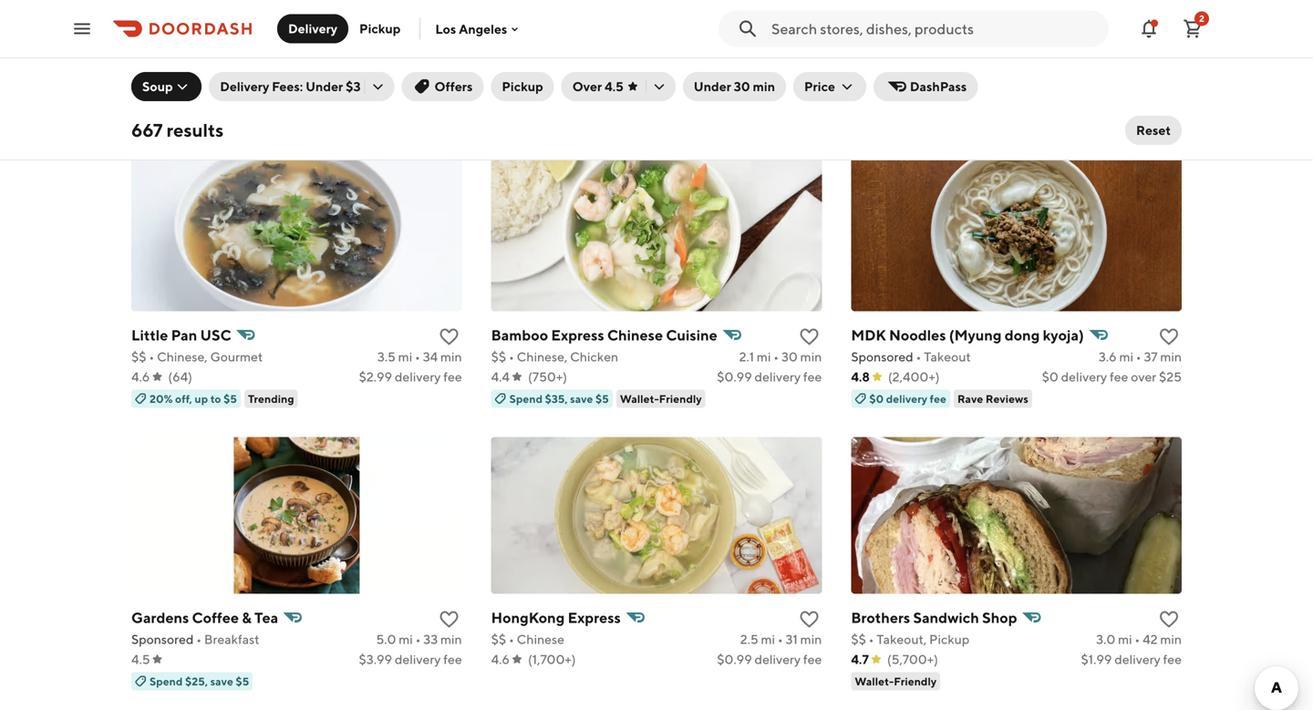 Task type: describe. For each thing, give the bounding box(es) containing it.
• left 37
[[1136, 349, 1142, 365]]

0.6 mi • 18 min
[[738, 67, 822, 82]]

2.1 mi • 30 min
[[739, 349, 822, 365]]

hongkong express
[[491, 609, 621, 627]]

2.5 mi • 31 min
[[740, 632, 822, 647]]

click to add this store to your saved list image for philippe the original
[[438, 43, 460, 65]]

$0.99 delivery fee for bamboo express chinese cuisine
[[717, 370, 822, 385]]

• down pho
[[509, 67, 514, 82]]

price
[[804, 79, 835, 94]]

click to add this store to your saved list image for pho hoa
[[798, 43, 820, 65]]

under inside button
[[694, 79, 731, 94]]

1 under from the left
[[306, 79, 343, 94]]

spend $35, save $5
[[510, 393, 609, 406]]

1 vertical spatial noodles
[[889, 327, 946, 344]]

reviews
[[986, 393, 1029, 406]]

• left '34'
[[415, 349, 420, 365]]

chinese for •
[[517, 632, 565, 647]]

notification bell image
[[1138, 18, 1160, 40]]

sponsored • takeout
[[851, 349, 971, 365]]

• left '33'
[[415, 632, 421, 647]]

delivery for little pan usc
[[395, 370, 441, 385]]

shop
[[982, 609, 1017, 627]]

0.6
[[738, 67, 758, 82]]

3.0 mi • 42 min
[[1096, 632, 1182, 647]]

• right 2.1
[[774, 349, 779, 365]]

$​0 for mdk noodles (myung dong kyoja)
[[1042, 370, 1059, 385]]

3.6 mi • 37 min
[[1099, 349, 1182, 365]]

under 30 min
[[694, 79, 775, 94]]

delivery for delivery fees: under $3
[[220, 79, 269, 94]]

over 4.5 button
[[562, 72, 676, 101]]

1 horizontal spatial friendly
[[894, 676, 937, 688]]

dashpass button
[[874, 72, 978, 101]]

(myung
[[949, 327, 1002, 344]]

sponsored for gardens
[[131, 632, 194, 647]]

sandwich
[[913, 609, 979, 627]]

takeout
[[924, 349, 971, 365]]

click to add this store to your saved list image for gardens coffee & tea
[[438, 609, 460, 631]]

$3.99 delivery fee
[[359, 652, 462, 667]]

(5,700+)
[[887, 652, 938, 667]]

chinese, for bamboo express chinese cuisine
[[517, 349, 568, 365]]

4.6 for pho hoa
[[491, 87, 510, 102]]

dumpling
[[927, 44, 994, 61]]

$1.99 delivery fee
[[1081, 652, 1182, 667]]

$$ for philippe the original
[[131, 67, 146, 82]]

price button
[[794, 72, 866, 101]]

mi for brothers sandwich shop
[[1118, 632, 1132, 647]]

gardens
[[131, 609, 189, 627]]

$​0 delivery fee for pho hoa
[[736, 87, 822, 102]]

$$ • chinese, dim sum
[[851, 67, 982, 82]]

dong
[[1005, 327, 1040, 344]]

$35,
[[545, 393, 568, 406]]

4.8 for mdk noodles (myung dong kyoja)
[[851, 370, 870, 385]]

click to add this store to your saved list image for mdk noodles (myung dong kyoja)
[[1158, 326, 1180, 348]]

express for bamboo
[[551, 327, 604, 344]]

the
[[191, 44, 214, 61]]

tea
[[254, 609, 278, 627]]

• up "(2,400+)"
[[916, 349, 922, 365]]

fee for bamboo express chinese cuisine
[[803, 370, 822, 385]]

offers button
[[402, 72, 484, 101]]

brothers sandwich shop
[[851, 609, 1017, 627]]

5.0
[[376, 632, 396, 647]]

• down little
[[149, 349, 154, 365]]

spend $25, save $5
[[150, 676, 249, 688]]

fee for gardens coffee & tea
[[443, 652, 462, 667]]

(2,300+)
[[168, 87, 219, 102]]

fee for philippe the original
[[443, 87, 462, 102]]

mi for mdk noodles (myung dong kyoja)
[[1119, 349, 1134, 365]]

$3.99
[[359, 652, 392, 667]]

31
[[786, 632, 798, 647]]

5.0 mi • 33 min
[[376, 632, 462, 647]]

min for original
[[441, 67, 462, 82]]

(56)
[[887, 87, 912, 102]]

min for &
[[441, 632, 462, 647]]

spend for spend $35, save $5
[[510, 393, 543, 406]]

2 button
[[1175, 10, 1211, 47]]

offers
[[435, 79, 473, 94]]

lu's
[[896, 44, 924, 61]]

delivery for delivery
[[288, 21, 337, 36]]

20% off, up to $5
[[150, 393, 237, 406]]

express for hongkong
[[568, 609, 621, 627]]

30 inside button
[[734, 79, 750, 94]]

chicken
[[570, 349, 619, 365]]

0 horizontal spatial wallet-friendly
[[620, 393, 702, 406]]

fee for mdk noodles (myung dong kyoja)
[[1110, 370, 1129, 385]]

2.1
[[739, 349, 754, 365]]

4.5 inside over 4.5 button
[[605, 79, 624, 94]]

sponsored • breakfast
[[131, 632, 259, 647]]

pan
[[171, 327, 197, 344]]

0 vertical spatial breakfast
[[232, 67, 287, 82]]

kyoja)
[[1043, 327, 1084, 344]]

mi for gardens coffee & tea
[[399, 632, 413, 647]]

2 horizontal spatial chinese,
[[877, 67, 928, 82]]

takeout,
[[877, 632, 927, 647]]

$3
[[346, 79, 361, 94]]

bamboo express chinese cuisine
[[491, 327, 718, 344]]

angeles
[[459, 21, 507, 36]]

2.5
[[740, 632, 759, 647]]

18
[[785, 67, 798, 82]]

click to add this store to your saved list image for little pan usc
[[438, 326, 460, 348]]

mi for bamboo express chinese cuisine
[[757, 349, 771, 365]]

4.6 for hongkong express
[[491, 652, 510, 667]]

bamboo
[[491, 327, 548, 344]]

2
[[1199, 13, 1205, 24]]

mama
[[851, 44, 893, 61]]

(1,700+)
[[528, 652, 576, 667]]

$​0 delivery fee for philippe the original
[[376, 87, 462, 102]]

vietnamese,
[[517, 67, 589, 82]]

• down philippe
[[149, 67, 154, 82]]

click to add this store to your saved list image for brothers sandwich shop
[[1158, 609, 1180, 631]]

chinese for express
[[607, 327, 663, 344]]

37
[[1144, 349, 1158, 365]]

pho
[[491, 44, 519, 61]]

4.4
[[491, 370, 510, 385]]

delivery button
[[277, 14, 348, 43]]

667 results
[[131, 119, 224, 141]]

off,
[[175, 393, 192, 406]]

• down gardens coffee & tea
[[196, 632, 202, 647]]

mi for little pan usc
[[398, 349, 412, 365]]

3.5 mi • 34 min
[[377, 349, 462, 365]]

rave
[[958, 393, 983, 406]]

under 30 min button
[[683, 72, 786, 101]]

$5 right 'to' in the bottom of the page
[[224, 393, 237, 406]]

min right 31
[[800, 632, 822, 647]]

$$ • chinese
[[491, 632, 565, 647]]

$$ • takeout, pickup
[[851, 632, 970, 647]]

$25,
[[185, 676, 208, 688]]

hoa
[[522, 44, 549, 61]]

save for $35,
[[570, 393, 593, 406]]

min right 18
[[800, 67, 822, 82]]

• left 18
[[777, 67, 783, 82]]

1 items, open order cart image
[[1182, 18, 1204, 40]]

0 vertical spatial pickup
[[359, 21, 401, 36]]

4.8 for philippe the original
[[131, 87, 150, 102]]

$$ for bamboo express chinese cuisine
[[491, 349, 506, 365]]

3.5
[[377, 349, 396, 365]]

• left 42
[[1135, 632, 1140, 647]]



Task type: locate. For each thing, give the bounding box(es) containing it.
& left tea
[[242, 609, 252, 627]]

pickup down the sandwich
[[929, 632, 970, 647]]

wallet- down (5,700+) at the bottom right of page
[[855, 676, 894, 688]]

1 horizontal spatial 4.5
[[605, 79, 624, 94]]

coffee
[[192, 609, 239, 627]]

wallet-friendly down cuisine
[[620, 393, 702, 406]]

1 horizontal spatial delivery
[[288, 21, 337, 36]]

30 right 2.1
[[782, 349, 798, 365]]

min up '$25'
[[1160, 349, 1182, 365]]

1 horizontal spatial pickup
[[502, 79, 543, 94]]

sponsored down 'mdk'
[[851, 349, 914, 365]]

to
[[210, 393, 221, 406]]

0 horizontal spatial save
[[210, 676, 233, 688]]

4.5
[[605, 79, 624, 94], [131, 652, 150, 667]]

gardens coffee & tea
[[131, 609, 278, 627]]

0 horizontal spatial 4.5
[[131, 652, 150, 667]]

friendly down (5,700+) at the bottom right of page
[[894, 676, 937, 688]]

2 horizontal spatial click to add this store to your saved list image
[[1158, 326, 1180, 348]]

(2,400+)
[[888, 370, 940, 385]]

4.6 up 20%
[[131, 370, 150, 385]]

save right the $35,
[[570, 393, 593, 406]]

1 vertical spatial $0.99 delivery fee
[[717, 652, 822, 667]]

delivery fees: under $3
[[220, 79, 361, 94]]

fee
[[443, 87, 462, 102], [803, 87, 822, 102], [443, 370, 462, 385], [803, 370, 822, 385], [1110, 370, 1129, 385], [930, 393, 947, 406], [443, 652, 462, 667], [803, 652, 822, 667], [1163, 652, 1182, 667]]

• left 31
[[778, 632, 783, 647]]

0 vertical spatial sponsored
[[851, 349, 914, 365]]

house
[[997, 44, 1040, 61]]

42
[[1143, 632, 1158, 647]]

0 horizontal spatial chinese
[[517, 632, 565, 647]]

min for (myung
[[1160, 349, 1182, 365]]

0 vertical spatial chinese
[[607, 327, 663, 344]]

delivery for mdk noodles (myung dong kyoja)
[[1061, 370, 1107, 385]]

• down brothers
[[869, 632, 874, 647]]

click to add this store to your saved list image up 3.5 mi • 34 min
[[438, 326, 460, 348]]

results
[[167, 119, 224, 141]]

rave reviews
[[958, 393, 1029, 406]]

1 vertical spatial 30
[[782, 349, 798, 365]]

1 horizontal spatial 30
[[782, 349, 798, 365]]

pho hoa
[[491, 44, 549, 61]]

sum
[[957, 67, 982, 82]]

delivery inside button
[[288, 21, 337, 36]]

express up the chicken
[[551, 327, 604, 344]]

• left 23
[[416, 67, 421, 82]]

mi right 5.0
[[399, 632, 413, 647]]

pickup
[[359, 21, 401, 36], [502, 79, 543, 94], [929, 632, 970, 647]]

sandwiches,
[[157, 67, 229, 82]]

fee down 5.0 mi • 33 min
[[443, 652, 462, 667]]

mama lu's dumpling house
[[851, 44, 1040, 61]]

0 vertical spatial spend
[[510, 393, 543, 406]]

0 vertical spatial $0.99 delivery fee
[[717, 370, 822, 385]]

little pan usc
[[131, 327, 231, 344]]

mi right 3.0
[[1118, 632, 1132, 647]]

mi for pho hoa
[[761, 67, 775, 82]]

breakfast down coffee
[[204, 632, 259, 647]]

chinese, for little pan usc
[[157, 349, 208, 365]]

$0.99 for bamboo express chinese cuisine
[[717, 370, 752, 385]]

dashpass
[[910, 79, 967, 94]]

1 horizontal spatial noodles
[[889, 327, 946, 344]]

delivery down 0.5 mi • 23 min
[[395, 87, 441, 102]]

1 horizontal spatial chinese
[[607, 327, 663, 344]]

pickup down pho hoa
[[502, 79, 543, 94]]

fee for little pan usc
[[443, 370, 462, 385]]

0 horizontal spatial 30
[[734, 79, 750, 94]]

$$ down hongkong
[[491, 632, 506, 647]]

delivery for brothers sandwich shop
[[1115, 652, 1161, 667]]

delivery down 5.0 mi • 33 min
[[395, 652, 441, 667]]

1 horizontal spatial $​0 delivery fee
[[736, 87, 822, 102]]

up
[[195, 393, 208, 406]]

1 vertical spatial $0.99
[[717, 652, 752, 667]]

$2.99 delivery fee
[[359, 370, 462, 385]]

• down hongkong
[[509, 632, 514, 647]]

1 4.7 from the top
[[851, 87, 869, 102]]

4.5 down gardens
[[131, 652, 150, 667]]

0 horizontal spatial $​0
[[376, 87, 392, 102]]

&
[[290, 67, 298, 82], [242, 609, 252, 627]]

0 vertical spatial &
[[290, 67, 298, 82]]

delivery down 2.5 mi • 31 min on the right bottom of the page
[[755, 652, 801, 667]]

mi right 2.1
[[757, 349, 771, 365]]

$2.99
[[359, 370, 392, 385]]

0 horizontal spatial friendly
[[659, 393, 702, 406]]

$​0 delivery fee down 0.6 mi • 18 min at the right of the page
[[736, 87, 822, 102]]

fee left rave
[[930, 393, 947, 406]]

$​0 for philippe the original
[[376, 87, 392, 102]]

fee down 3.6
[[1110, 370, 1129, 385]]

0 vertical spatial friendly
[[659, 393, 702, 406]]

0 vertical spatial delivery
[[288, 21, 337, 36]]

dim
[[930, 67, 954, 82]]

34
[[423, 349, 438, 365]]

click to add this store to your saved list image down notification bell icon
[[1158, 43, 1180, 65]]

0.5 mi • 23 min
[[376, 67, 462, 82]]

4.7 down brothers
[[851, 652, 869, 667]]

original
[[217, 44, 273, 61]]

wallet-friendly down (5,700+) at the bottom right of page
[[855, 676, 937, 688]]

1 vertical spatial express
[[568, 609, 621, 627]]

over
[[1131, 370, 1157, 385]]

1 vertical spatial friendly
[[894, 676, 937, 688]]

1 horizontal spatial save
[[570, 393, 593, 406]]

1 vertical spatial wallet-friendly
[[855, 676, 937, 688]]

soup
[[142, 79, 173, 94]]

$​0 down 0.5
[[376, 87, 392, 102]]

0 horizontal spatial pickup
[[359, 21, 401, 36]]

min left 18
[[753, 79, 775, 94]]

(64)
[[168, 370, 192, 385]]

delivery for gardens coffee & tea
[[395, 652, 441, 667]]

4.7 for brothers sandwich shop
[[851, 652, 869, 667]]

click to add this store to your saved list image down 'los'
[[438, 43, 460, 65]]

0 vertical spatial 30
[[734, 79, 750, 94]]

0 horizontal spatial under
[[306, 79, 343, 94]]

2 $0.99 from the top
[[717, 652, 752, 667]]

express up '(1,700+)'
[[568, 609, 621, 627]]

delivery for hongkong express
[[755, 652, 801, 667]]

0 horizontal spatial $​0 delivery fee
[[376, 87, 462, 102]]

$0.99 for hongkong express
[[717, 652, 752, 667]]

(1,200+)
[[528, 87, 577, 102]]

$$ • sandwiches, breakfast & brunch
[[131, 67, 343, 82]]

pickup up 0.5
[[359, 21, 401, 36]]

23
[[423, 67, 438, 82]]

0 horizontal spatial spend
[[150, 676, 183, 688]]

click to add this store to your saved list image
[[438, 43, 460, 65], [798, 326, 820, 348], [1158, 326, 1180, 348]]

wallet- down bamboo express chinese cuisine
[[620, 393, 659, 406]]

1 vertical spatial pickup button
[[491, 72, 554, 101]]

4.6 down pho
[[491, 87, 510, 102]]

1 vertical spatial &
[[242, 609, 252, 627]]

1 horizontal spatial 4.8
[[851, 370, 870, 385]]

1 horizontal spatial spend
[[510, 393, 543, 406]]

0 vertical spatial $0.99
[[717, 370, 752, 385]]

$0 delivery fee
[[869, 393, 947, 406]]

0 horizontal spatial 4.8
[[131, 87, 150, 102]]

min for shop
[[1160, 632, 1182, 647]]

1 $0.99 from the top
[[717, 370, 752, 385]]

4.6
[[491, 87, 510, 102], [131, 370, 150, 385], [491, 652, 510, 667]]

fee for brothers sandwich shop
[[1163, 652, 1182, 667]]

& left brunch
[[290, 67, 298, 82]]

$$ • vietnamese, noodles
[[491, 67, 641, 82]]

los
[[435, 21, 456, 36]]

delivery down "(2,400+)"
[[886, 393, 928, 406]]

•
[[149, 67, 154, 82], [416, 67, 421, 82], [509, 67, 514, 82], [777, 67, 783, 82], [869, 67, 874, 82], [149, 349, 154, 365], [415, 349, 420, 365], [509, 349, 514, 365], [774, 349, 779, 365], [916, 349, 922, 365], [1136, 349, 1142, 365], [196, 632, 202, 647], [415, 632, 421, 647], [509, 632, 514, 647], [778, 632, 783, 647], [869, 632, 874, 647], [1135, 632, 1140, 647]]

0 horizontal spatial pickup button
[[348, 14, 412, 43]]

min right 2.1
[[800, 349, 822, 365]]

2 $​0 delivery fee from the left
[[736, 87, 822, 102]]

$0.99 down 2.1
[[717, 370, 752, 385]]

noodles up sponsored • takeout
[[889, 327, 946, 344]]

save for $25,
[[210, 676, 233, 688]]

$​0 delivery fee down 0.5 mi • 23 min
[[376, 87, 462, 102]]

1 vertical spatial sponsored
[[131, 632, 194, 647]]

soup button
[[131, 72, 202, 101]]

$5 right $25, at the bottom left of page
[[236, 676, 249, 688]]

4.7 left the (56)
[[851, 87, 869, 102]]

1 horizontal spatial pickup button
[[491, 72, 554, 101]]

0 horizontal spatial sponsored
[[131, 632, 194, 647]]

click to add this store to your saved list image up '3.0 mi • 42 min'
[[1158, 609, 1180, 631]]

0 horizontal spatial wallet-
[[620, 393, 659, 406]]

1 horizontal spatial sponsored
[[851, 349, 914, 365]]

save
[[570, 393, 593, 406], [210, 676, 233, 688]]

1 $​0 delivery fee from the left
[[376, 87, 462, 102]]

2 horizontal spatial pickup
[[929, 632, 970, 647]]

click to add this store to your saved list image up 2.5 mi • 31 min on the right bottom of the page
[[798, 609, 820, 631]]

0 horizontal spatial noodles
[[592, 67, 641, 82]]

fees:
[[272, 79, 303, 94]]

fee down 2.5 mi • 31 min on the right bottom of the page
[[803, 652, 822, 667]]

breakfast down original
[[232, 67, 287, 82]]

click to add this store to your saved list image
[[798, 43, 820, 65], [1158, 43, 1180, 65], [438, 326, 460, 348], [438, 609, 460, 631], [798, 609, 820, 631], [1158, 609, 1180, 631]]

1 horizontal spatial $​0
[[736, 87, 752, 102]]

mi right 3.6
[[1119, 349, 1134, 365]]

brothers
[[851, 609, 910, 627]]

min right '33'
[[441, 632, 462, 647]]

delivery down 0.6 mi • 18 min at the right of the page
[[755, 87, 801, 102]]

click to add this store to your saved list image for mama lu's dumpling house
[[1158, 43, 1180, 65]]

delivery for pho hoa
[[755, 87, 801, 102]]

4.7 for mama lu's dumpling house
[[851, 87, 869, 102]]

open menu image
[[71, 18, 93, 40]]

2 vertical spatial pickup
[[929, 632, 970, 647]]

$​0
[[376, 87, 392, 102], [736, 87, 752, 102], [1042, 370, 1059, 385]]

fee for pho hoa
[[803, 87, 822, 102]]

min right 42
[[1160, 632, 1182, 647]]

1 horizontal spatial wallet-friendly
[[855, 676, 937, 688]]

spend left the $35,
[[510, 393, 543, 406]]

$$
[[131, 67, 146, 82], [491, 67, 506, 82], [851, 67, 866, 82], [131, 349, 146, 365], [491, 349, 506, 365], [491, 632, 506, 647], [851, 632, 866, 647]]

0 vertical spatial save
[[570, 393, 593, 406]]

sponsored for mdk
[[851, 349, 914, 365]]

30 left 18
[[734, 79, 750, 94]]

4.5 right over
[[605, 79, 624, 94]]

click to add this store to your saved list image up 3.6 mi • 37 min
[[1158, 326, 1180, 348]]

mi right the 3.5
[[398, 349, 412, 365]]

0 vertical spatial 4.6
[[491, 87, 510, 102]]

wallet-
[[620, 393, 659, 406], [855, 676, 894, 688]]

noodles right vietnamese,
[[592, 67, 641, 82]]

trending
[[248, 393, 294, 406]]

1 vertical spatial 4.5
[[131, 652, 150, 667]]

chinese up the chicken
[[607, 327, 663, 344]]

(750+)
[[528, 370, 567, 385]]

delivery down 2.1 mi • 30 min
[[755, 370, 801, 385]]

$​0 down kyoja)
[[1042, 370, 1059, 385]]

$$ for pho hoa
[[491, 67, 506, 82]]

over
[[573, 79, 602, 94]]

$5 for spend $35, save $5
[[596, 393, 609, 406]]

$$ down philippe
[[131, 67, 146, 82]]

min inside button
[[753, 79, 775, 94]]

30
[[734, 79, 750, 94], [782, 349, 798, 365]]

$5
[[224, 393, 237, 406], [596, 393, 609, 406], [236, 676, 249, 688]]

spend
[[510, 393, 543, 406], [150, 676, 183, 688]]

mdk noodles (myung dong kyoja)
[[851, 327, 1084, 344]]

1 horizontal spatial under
[[694, 79, 731, 94]]

1 vertical spatial pickup
[[502, 79, 543, 94]]

1 horizontal spatial click to add this store to your saved list image
[[798, 326, 820, 348]]

1 vertical spatial spend
[[150, 676, 183, 688]]

save right $25, at the bottom left of page
[[210, 676, 233, 688]]

noodles
[[592, 67, 641, 82], [889, 327, 946, 344]]

$$ • chinese, gourmet
[[131, 349, 263, 365]]

2 under from the left
[[694, 79, 731, 94]]

4.6 down "$$ • chinese" at bottom left
[[491, 652, 510, 667]]

1 vertical spatial wallet-
[[855, 676, 894, 688]]

$$ for little pan usc
[[131, 349, 146, 365]]

$​0 delivery fee over $25
[[1042, 370, 1182, 385]]

2 vertical spatial 4.6
[[491, 652, 510, 667]]

1 $0.99 delivery fee from the top
[[717, 370, 822, 385]]

reset button
[[1126, 116, 1182, 145]]

over 4.5
[[573, 79, 624, 94]]

$5 for spend $25, save $5
[[236, 676, 249, 688]]

3.6
[[1099, 349, 1117, 365]]

1 vertical spatial save
[[210, 676, 233, 688]]

click to add this store to your saved list image for hongkong express
[[798, 609, 820, 631]]

0 vertical spatial wallet-
[[620, 393, 659, 406]]

3.0
[[1096, 632, 1116, 647]]

$$ down brothers
[[851, 632, 866, 647]]

$​0 for pho hoa
[[736, 87, 752, 102]]

philippe the original
[[131, 44, 273, 61]]

2 $0.99 delivery fee from the top
[[717, 652, 822, 667]]

$0.99 delivery fee for hongkong express
[[717, 652, 822, 667]]

0 horizontal spatial chinese,
[[157, 349, 208, 365]]

• down mama
[[869, 67, 874, 82]]

delivery for bamboo express chinese cuisine
[[755, 370, 801, 385]]

1 vertical spatial 4.8
[[851, 370, 870, 385]]

1 vertical spatial breakfast
[[204, 632, 259, 647]]

2 4.7 from the top
[[851, 652, 869, 667]]

1 vertical spatial delivery
[[220, 79, 269, 94]]

sponsored down gardens
[[131, 632, 194, 647]]

$$ down little
[[131, 349, 146, 365]]

min for chinese
[[800, 349, 822, 365]]

sponsored
[[851, 349, 914, 365], [131, 632, 194, 647]]

1 vertical spatial 4.6
[[131, 370, 150, 385]]

little
[[131, 327, 168, 344]]

fee down 3.5 mi • 34 min
[[443, 370, 462, 385]]

min right '34'
[[441, 349, 462, 365]]

0 vertical spatial pickup button
[[348, 14, 412, 43]]

click to add this store to your saved list image for bamboo express chinese cuisine
[[798, 326, 820, 348]]

delivery for philippe the original
[[395, 87, 441, 102]]

0 vertical spatial express
[[551, 327, 604, 344]]

delivery
[[395, 87, 441, 102], [755, 87, 801, 102], [395, 370, 441, 385], [755, 370, 801, 385], [1061, 370, 1107, 385], [886, 393, 928, 406], [395, 652, 441, 667], [755, 652, 801, 667], [1115, 652, 1161, 667]]

under
[[306, 79, 343, 94], [694, 79, 731, 94]]

under left $3
[[306, 79, 343, 94]]

$0.99 delivery fee down 2.5 mi • 31 min on the right bottom of the page
[[717, 652, 822, 667]]

0.5
[[376, 67, 396, 82]]

spend for spend $25, save $5
[[150, 676, 183, 688]]

Store search: begin typing to search for stores available on DoorDash text field
[[772, 19, 1098, 39]]

$$ up "4.4"
[[491, 349, 506, 365]]

1 horizontal spatial &
[[290, 67, 298, 82]]

• up "4.4"
[[509, 349, 514, 365]]

0 vertical spatial noodles
[[592, 67, 641, 82]]

2 horizontal spatial $​0
[[1042, 370, 1059, 385]]

20%
[[150, 393, 173, 406]]

delivery down original
[[220, 79, 269, 94]]

brunch
[[300, 67, 343, 82]]

under left 0.6
[[694, 79, 731, 94]]

1 horizontal spatial wallet-
[[855, 676, 894, 688]]

0 horizontal spatial delivery
[[220, 79, 269, 94]]

4.6 for little pan usc
[[131, 370, 150, 385]]

fee for hongkong express
[[803, 652, 822, 667]]

0 vertical spatial 4.5
[[605, 79, 624, 94]]

min for usc
[[441, 349, 462, 365]]

$0
[[869, 393, 884, 406]]

$$ • chinese, chicken
[[491, 349, 619, 365]]

$5 down the chicken
[[596, 393, 609, 406]]

1 horizontal spatial chinese,
[[517, 349, 568, 365]]

mi for philippe the original
[[399, 67, 413, 82]]

$$ down mama
[[851, 67, 866, 82]]

0 horizontal spatial &
[[242, 609, 252, 627]]

1 vertical spatial 4.7
[[851, 652, 869, 667]]

$$ down pho
[[491, 67, 506, 82]]

0 vertical spatial 4.7
[[851, 87, 869, 102]]

33
[[423, 632, 438, 647]]

4.8 up 667
[[131, 87, 150, 102]]

delivery down 3.5 mi • 34 min
[[395, 370, 441, 385]]

4.8
[[131, 87, 150, 102], [851, 370, 870, 385]]

click to add this store to your saved list image up price
[[798, 43, 820, 65]]

fee down 0.5 mi • 23 min
[[443, 87, 462, 102]]

pickup button down pho hoa
[[491, 72, 554, 101]]

friendly down cuisine
[[659, 393, 702, 406]]

mi right 0.6
[[761, 67, 775, 82]]

$$ for hongkong express
[[491, 632, 506, 647]]

delivery down '3.0 mi • 42 min'
[[1115, 652, 1161, 667]]

0 vertical spatial 4.8
[[131, 87, 150, 102]]

$$ for brothers sandwich shop
[[851, 632, 866, 647]]

gourmet
[[210, 349, 263, 365]]

1 vertical spatial chinese
[[517, 632, 565, 647]]

mi for hongkong express
[[761, 632, 775, 647]]

spend left $25, at the bottom left of page
[[150, 676, 183, 688]]

0 vertical spatial wallet-friendly
[[620, 393, 702, 406]]

0 horizontal spatial click to add this store to your saved list image
[[438, 43, 460, 65]]

fee down 2.1 mi • 30 min
[[803, 370, 822, 385]]

min right 23
[[441, 67, 462, 82]]

reset
[[1136, 123, 1171, 138]]



Task type: vqa. For each thing, say whether or not it's contained in the screenshot.
Under inside the button
yes



